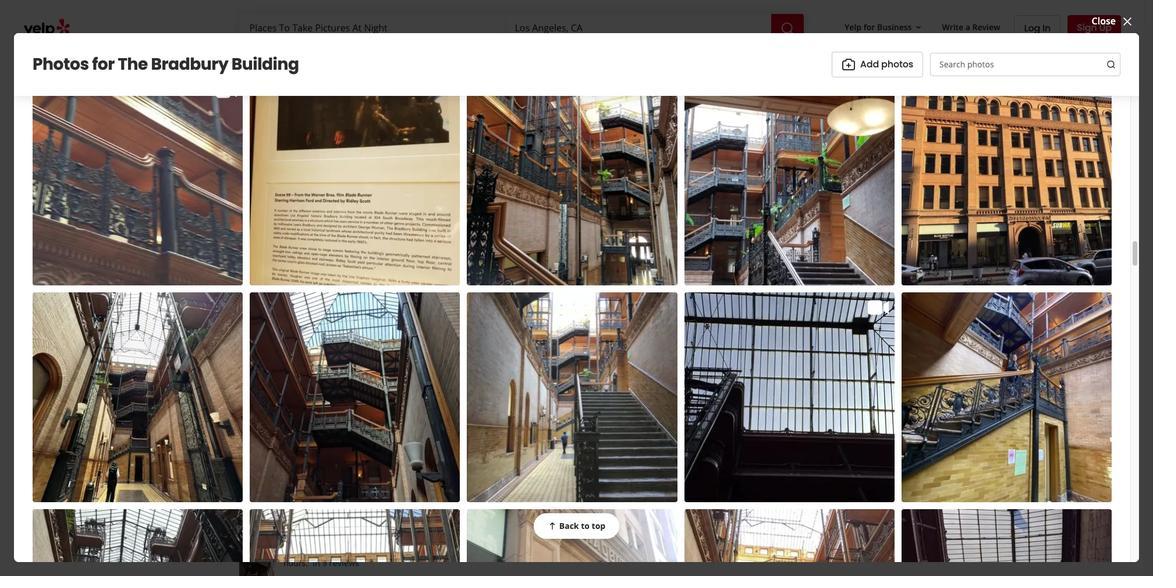 Task type: locate. For each thing, give the bounding box(es) containing it.
0 horizontal spatial in
[[313, 559, 320, 570]]

write a review
[[942, 21, 1001, 32]]

16 chevron down v2 image
[[914, 23, 924, 32]]

grand
[[476, 463, 501, 474]]

2 horizontal spatial in
[[366, 475, 373, 486]]

this for your
[[717, 295, 734, 309]]

0 vertical spatial business
[[750, 314, 783, 325]]

see left hours
[[359, 187, 371, 197]]

save
[[536, 220, 558, 233]]

a up 'busy'
[[648, 505, 653, 516]]

write a review link
[[938, 17, 1005, 38]]

in 36 reviews button
[[324, 517, 377, 528]]

or just appreciate unique architecture, the bradbury building is a must-see.
[[284, 505, 653, 528]]

reviews down must
[[387, 475, 417, 486]]

2 horizontal spatial for
[[864, 21, 875, 32]]

to inside to keep eager eyes (and cameras) busy for hours.
[[507, 547, 515, 558]]

" up hours.
[[284, 547, 286, 558]]

2 vertical spatial reviews
[[329, 559, 359, 570]]

16 helpful v2 image
[[548, 522, 557, 531]]

"
[[284, 463, 286, 474], [284, 505, 286, 516], [284, 547, 286, 558]]

pm
[[333, 186, 347, 199]]

1 vertical spatial add
[[374, 220, 393, 233]]

1 vertical spatial review
[[239, 433, 281, 449]]

this right is
[[717, 295, 734, 309]]

this right verify
[[745, 364, 762, 378]]

1 horizontal spatial review
[[973, 21, 1001, 32]]

1893
[[746, 143, 767, 156]]

" left 66
[[361, 475, 364, 486]]

yelp for business button
[[840, 17, 928, 38]]

1 horizontal spatial photos
[[882, 57, 914, 71]]

2 vertical spatial "
[[308, 559, 311, 570]]

1 horizontal spatial write
[[942, 21, 964, 32]]

busy
[[636, 547, 654, 558]]

enough
[[310, 547, 339, 558]]

photos & videos
[[239, 277, 331, 294]]

unique
[[476, 505, 503, 516]]

1 vertical spatial is
[[640, 505, 646, 516]]

(and
[[580, 547, 597, 558]]

0 vertical spatial write
[[942, 21, 964, 32]]

close button
[[1092, 14, 1135, 28]]

" for " the bradbury building is a must stop across from grand central market
[[284, 463, 286, 474]]

1 vertical spatial for
[[92, 53, 115, 75]]

your right claim
[[731, 314, 748, 325]]

wrought iron button
[[452, 547, 505, 558]]

0 horizontal spatial add
[[374, 220, 393, 233]]

the inside photos & videos element
[[118, 53, 148, 75]]

4.4 star rating image
[[239, 137, 342, 155]]

1 vertical spatial "
[[321, 517, 324, 528]]

is up 'busy'
[[640, 505, 646, 516]]

landmarks
[[316, 165, 368, 178]]

1 horizontal spatial for
[[656, 547, 667, 558]]

is up 66
[[373, 463, 379, 474]]

0 horizontal spatial photos
[[33, 53, 89, 75]]

1 horizontal spatial is
[[640, 505, 646, 516]]

add for add photo
[[374, 220, 393, 233]]

" for " in 66 reviews
[[361, 475, 364, 486]]

1 vertical spatial "
[[284, 505, 286, 516]]

see inside photos & videos element
[[567, 279, 583, 291]]

2 horizontal spatial "
[[361, 475, 364, 486]]

back to top
[[559, 521, 606, 532]]

2 vertical spatial in
[[313, 559, 320, 570]]

open 9:00 am - 5:00 pm
[[239, 186, 347, 199]]

& up see hours
[[371, 165, 378, 178]]

to right iron
[[507, 547, 515, 558]]

1 vertical spatial your
[[731, 314, 748, 325]]

" for " if you're a fan of blade runner
[[284, 505, 286, 516]]

0 vertical spatial is
[[373, 463, 379, 474]]

intricate
[[418, 547, 449, 558]]

see left all
[[567, 279, 583, 291]]

1 " from the top
[[284, 463, 286, 474]]

a up 66
[[381, 463, 386, 474]]

0 vertical spatial your
[[736, 295, 758, 309]]

see for see hours
[[359, 187, 371, 197]]

0 vertical spatial photos
[[882, 57, 914, 71]]

to left top
[[581, 521, 590, 532]]

0 vertical spatial &
[[371, 165, 378, 178]]

reviews
[[387, 475, 417, 486], [347, 517, 377, 528], [329, 559, 359, 570]]

region
[[230, 463, 683, 577]]

2 vertical spatial "
[[284, 547, 286, 558]]

1 vertical spatial &
[[281, 277, 290, 294]]

buildings
[[427, 165, 470, 178]]

grand central market button
[[476, 463, 565, 474]]

and left such
[[567, 463, 581, 474]]

search image
[[780, 21, 794, 35]]

your right is
[[736, 295, 758, 309]]

3 " from the top
[[284, 547, 286, 558]]

if
[[286, 505, 291, 516]]

review highlights
[[239, 433, 342, 449]]

in left 9
[[313, 559, 320, 570]]

"
[[361, 475, 364, 486], [321, 517, 324, 528], [308, 559, 311, 570]]

wrought
[[452, 547, 486, 558]]

cool
[[610, 463, 626, 474]]

24 close v2 image
[[1121, 14, 1135, 28]]

0 vertical spatial see
[[359, 187, 371, 197]]

get directions 304 s broadway los angeles, ca 90013
[[703, 176, 846, 217]]

blade runner button
[[350, 505, 405, 516]]

0 vertical spatial for
[[864, 21, 875, 32]]

24 save outline v2 image
[[517, 220, 531, 234]]

reviews down gleaming
[[329, 559, 359, 570]]

for for the
[[92, 53, 115, 75]]

1 horizontal spatial "
[[321, 517, 324, 528]]

review up the-bradbury-building-los-angeles photo tl9wv9hspcpa2grt-x2o4a at the left bottom of page
[[239, 433, 281, 449]]

for inside button
[[864, 21, 875, 32]]

appreciate
[[434, 505, 474, 516]]

90013
[[703, 204, 729, 217]]

2 vertical spatial for
[[656, 547, 667, 558]]

see hours link
[[354, 186, 397, 200]]

Search photos text field
[[930, 53, 1121, 76]]

" for " in 36 reviews
[[321, 517, 324, 528]]

" in 66 reviews
[[361, 475, 417, 486]]

0 vertical spatial this
[[717, 295, 734, 309]]

this
[[717, 295, 734, 309], [745, 364, 762, 378]]

photos down business
[[882, 57, 914, 71]]

in left 66
[[366, 475, 373, 486]]

the inside 'region'
[[286, 463, 300, 474]]

1 vertical spatial the
[[239, 96, 291, 135]]

0 vertical spatial the
[[118, 53, 148, 75]]

0 horizontal spatial for
[[92, 53, 115, 75]]

photos
[[882, 57, 914, 71], [623, 279, 655, 291]]

reviews down 'blade'
[[347, 517, 377, 528]]

in for in 36 reviews
[[326, 517, 333, 528]]

architecture,
[[505, 505, 553, 516]]

" if you're a fan of blade runner
[[284, 505, 405, 516]]

0 horizontal spatial "
[[308, 559, 311, 570]]

sign up link
[[1068, 15, 1121, 41]]

2 " from the top
[[284, 505, 286, 516]]

see
[[359, 187, 371, 197], [567, 279, 583, 291]]

and inside is this your business? claim your business to immediately update business information, respond to reviews, and more!
[[750, 337, 765, 348]]

add
[[860, 57, 879, 71], [374, 220, 393, 233]]

ca
[[834, 190, 846, 203]]

previous image
[[246, 344, 259, 358]]

add right 24 add photo v2
[[860, 57, 879, 71]]

share
[[466, 220, 492, 233]]

the
[[555, 505, 567, 516]]

0 horizontal spatial is
[[373, 463, 379, 474]]

in for in 66 reviews
[[366, 475, 373, 486]]

0 vertical spatial review
[[973, 21, 1001, 32]]

cameras)
[[599, 547, 634, 558]]

restaurants link
[[238, 42, 319, 76]]

this inside is this your business? claim your business to immediately update business information, respond to reviews, and more!
[[717, 295, 734, 309]]

the
[[118, 53, 148, 75], [239, 96, 291, 135], [286, 463, 300, 474]]

0 vertical spatial "
[[361, 475, 364, 486]]

1 vertical spatial in
[[326, 517, 333, 528]]

0 horizontal spatial write
[[267, 220, 291, 233]]

see all 1358 photos link
[[567, 278, 674, 292]]

" for " a and enough gleaming wood and intricate wrought iron
[[284, 547, 286, 558]]

1 vertical spatial reviews
[[347, 517, 377, 528]]

0 horizontal spatial &
[[281, 277, 290, 294]]

review left log
[[973, 21, 1001, 32]]

" left 9
[[308, 559, 311, 570]]

1 horizontal spatial &
[[371, 165, 378, 178]]

" for " in 9 reviews
[[308, 559, 311, 570]]

write for write a review
[[267, 220, 291, 233]]

write right 16 chevron down v2 image
[[942, 21, 964, 32]]

this inside 'button'
[[745, 364, 762, 378]]

restaurants
[[248, 52, 293, 63]]

24 add photo v2 image
[[842, 57, 856, 71]]

1 vertical spatial see
[[567, 279, 583, 291]]

24 directions v2 image
[[881, 190, 895, 204]]

1 vertical spatial photos
[[623, 279, 655, 291]]

0 vertical spatial "
[[284, 463, 286, 474]]

a right 16 chevron down v2 image
[[966, 21, 971, 32]]

add right 24 camera v2 image
[[374, 220, 393, 233]]

business up reviews,
[[736, 325, 770, 337]]

& left videos
[[281, 277, 290, 294]]

architectural
[[284, 475, 331, 486]]

a
[[966, 21, 971, 32], [294, 220, 300, 233], [381, 463, 386, 474], [603, 463, 608, 474], [319, 505, 324, 516], [648, 505, 653, 516]]

1 vertical spatial this
[[745, 364, 762, 378]]

2 vertical spatial the
[[286, 463, 300, 474]]

0 vertical spatial in
[[366, 475, 373, 486]]

a left 'cool'
[[603, 463, 608, 474]]

yelp
[[845, 21, 862, 32]]

is inside or just appreciate unique architecture, the bradbury building is a must-see.
[[640, 505, 646, 516]]

& inside photos & videos element
[[281, 277, 290, 294]]

reviews,
[[717, 337, 748, 348]]

for inside photos & videos element
[[92, 53, 115, 75]]

2 vertical spatial business
[[764, 364, 805, 378]]

" up architectural in the bottom left of the page
[[284, 463, 286, 474]]

1 horizontal spatial in
[[326, 517, 333, 528]]

bradbury inside photos & videos element
[[151, 53, 228, 75]]

" in 36 reviews
[[321, 517, 377, 528]]

photo of the bradbury building - los angeles, ca, us. intimate lounge room image
[[617, 308, 733, 395]]

laconservancy.org/locations/br…
[[703, 110, 855, 123]]

1 vertical spatial photos
[[239, 277, 279, 294]]

0 horizontal spatial this
[[717, 295, 734, 309]]

in 66 reviews button
[[364, 475, 417, 486]]

0 horizontal spatial see
[[359, 187, 371, 197]]

and
[[750, 337, 765, 348], [567, 463, 581, 474], [294, 547, 308, 558], [402, 547, 416, 558]]

1 vertical spatial write
[[267, 220, 291, 233]]

&
[[371, 165, 378, 178], [281, 277, 290, 294]]

eyes
[[561, 547, 578, 558]]

and left more!
[[750, 337, 765, 348]]

business
[[750, 314, 783, 325], [736, 325, 770, 337], [764, 364, 805, 378]]

1 horizontal spatial see
[[567, 279, 583, 291]]

bradbury
[[151, 53, 228, 75], [297, 96, 431, 135], [303, 463, 338, 474], [569, 505, 605, 516]]

log
[[1024, 21, 1040, 35]]

in left 36
[[326, 517, 333, 528]]

(290 reviews) link
[[364, 140, 423, 153]]

1 horizontal spatial add
[[860, 57, 879, 71]]

region containing "
[[230, 463, 683, 577]]

photo of the bradbury building - los angeles, ca, us. built in 1893, the bradbury is the oldest commercial building in downtown image
[[239, 308, 356, 395]]

a left review
[[294, 220, 300, 233]]

add inside photos & videos element
[[860, 57, 879, 71]]

stop
[[410, 463, 426, 474]]

business down business?
[[750, 314, 783, 325]]

fan
[[326, 505, 338, 516]]

" up must-
[[284, 505, 286, 516]]

0 vertical spatial add
[[860, 57, 879, 71]]

hours.
[[284, 559, 308, 570]]

photos left 24 arrow right v2 image
[[623, 279, 655, 291]]

search image
[[1107, 60, 1116, 69]]

" left 36
[[321, 517, 324, 528]]

to down update
[[707, 337, 715, 348]]

1 horizontal spatial this
[[745, 364, 762, 378]]

verify this business button
[[707, 358, 815, 384]]

see.
[[306, 517, 321, 528]]

photos for photos & videos
[[239, 277, 279, 294]]

must-
[[284, 517, 306, 528]]

24 share v2 image
[[447, 220, 461, 234]]

this for business
[[745, 364, 762, 378]]

in
[[1043, 21, 1051, 35]]

a inside write a review link
[[966, 21, 971, 32]]

None search field
[[240, 14, 806, 42]]

reviews)
[[386, 140, 423, 153]]

write right 24 star v2 image
[[267, 220, 291, 233]]

get
[[703, 176, 719, 189]]

1 horizontal spatial photos
[[239, 277, 279, 294]]

and right a
[[294, 547, 308, 558]]

0 vertical spatial reviews
[[387, 475, 417, 486]]

photo of the bradbury building - los angeles, ca, us. image
[[491, 308, 607, 395]]

24 chevron down v2 image
[[296, 50, 310, 64]]

0 vertical spatial photos
[[33, 53, 89, 75]]

business down more!
[[764, 364, 805, 378]]



Task type: describe. For each thing, give the bounding box(es) containing it.
0 horizontal spatial review
[[239, 433, 281, 449]]

business
[[877, 21, 912, 32]]

edit button
[[477, 166, 500, 180]]

24 camera v2 image
[[356, 220, 370, 234]]

24 phone v2 image
[[881, 143, 895, 157]]

in 9 reviews button
[[311, 559, 359, 570]]

wood
[[378, 547, 399, 558]]

open
[[239, 186, 264, 199]]

share button
[[437, 214, 502, 240]]

to inside button
[[581, 521, 590, 532]]

a inside write a review link
[[294, 220, 300, 233]]

5:00
[[312, 186, 330, 199]]

& for historical
[[371, 165, 378, 178]]

for for business
[[864, 21, 875, 32]]

9
[[322, 559, 327, 570]]

angeles,
[[794, 190, 831, 203]]

write for write a review
[[942, 21, 964, 32]]

back to top button
[[534, 514, 620, 540]]

24 star v2 image
[[249, 220, 263, 234]]

more!
[[767, 337, 789, 348]]

626-
[[727, 143, 746, 156]]

save button
[[507, 214, 568, 240]]

is this your business? claim your business to immediately update business information, respond to reviews, and more!
[[707, 295, 853, 348]]

next image
[[654, 344, 666, 358]]

a inside and such a cool architectural design.
[[603, 463, 608, 474]]

log in link
[[1015, 15, 1061, 41]]

update
[[707, 325, 734, 337]]

historical
[[380, 165, 425, 178]]

the-bradbury-building-los-angeles photo tl9wv9hspcpa2grt-x2o4a image
[[239, 463, 274, 498]]

the-bradbury-building-los-angeles photo uyk2p8lgk3h3ak2ldg8hiw image
[[239, 547, 274, 577]]

such
[[583, 463, 601, 474]]

videos
[[293, 277, 331, 294]]

or
[[407, 505, 416, 516]]

9:00
[[268, 186, 287, 199]]

a left fan
[[319, 505, 324, 516]]

reviews for " in 9 reviews
[[329, 559, 359, 570]]

add photo
[[374, 220, 423, 233]]

building inside or just appreciate unique architecture, the bradbury building is a must-see.
[[607, 505, 638, 516]]

see for see all 1358 photos
[[567, 279, 583, 291]]

a inside or just appreciate unique architecture, the bradbury building is a must-see.
[[648, 505, 653, 516]]

must
[[388, 463, 407, 474]]

add photo link
[[346, 214, 433, 240]]

broadway
[[728, 190, 774, 203]]

across
[[428, 463, 453, 474]]

unclaimed link
[[239, 165, 289, 178]]

region inside review highlights element
[[230, 463, 683, 577]]

add for add photos
[[860, 57, 879, 71]]

see hours
[[359, 187, 392, 197]]

close
[[1092, 15, 1116, 28]]

directions
[[721, 176, 769, 189]]

write a review
[[267, 220, 332, 233]]

a
[[286, 547, 292, 558]]

log in
[[1024, 21, 1051, 35]]

(213)
[[703, 143, 724, 156]]

photos for the bradbury building
[[33, 53, 299, 75]]

keep
[[517, 547, 535, 558]]

to up information,
[[786, 314, 793, 325]]

and right wood
[[402, 547, 416, 558]]

edit
[[482, 168, 495, 178]]

4.4 (290 reviews)
[[349, 140, 423, 153]]

landmarks & historical buildings link
[[316, 165, 470, 178]]

respond
[[821, 325, 853, 337]]

and inside and such a cool architectural design.
[[567, 463, 581, 474]]

bradbury inside or just appreciate unique architecture, the bradbury building is a must-see.
[[569, 505, 605, 516]]

building inside photos & videos element
[[232, 53, 299, 75]]

hours
[[373, 187, 392, 197]]

& for videos
[[281, 277, 290, 294]]

write a review link
[[239, 214, 341, 240]]

the-bradbury-building-los-angeles photo ljccmklvjygftomctls5hw image
[[239, 505, 274, 540]]

for inside to keep eager eyes (and cameras) busy for hours.
[[656, 547, 667, 558]]

just
[[418, 505, 432, 516]]

see all 1358 photos
[[567, 279, 655, 291]]

66
[[375, 475, 385, 486]]

and such a cool architectural design.
[[284, 463, 626, 486]]

1 vertical spatial business
[[736, 325, 770, 337]]

in for in 9 reviews
[[313, 559, 320, 570]]

review highlights element
[[221, 414, 683, 577]]

design.
[[334, 475, 361, 486]]

up
[[1100, 21, 1112, 34]]

blade
[[350, 505, 373, 516]]

24 arrow right v2 image
[[660, 278, 674, 292]]

photos & videos element
[[0, 0, 1153, 577]]

back
[[559, 521, 579, 532]]

gleaming
[[341, 547, 376, 558]]

runner
[[375, 505, 405, 516]]

16 exclamation v2 image
[[292, 167, 301, 176]]

304
[[703, 190, 719, 203]]

24 external link v2 image
[[881, 109, 895, 123]]

the bradbury building
[[239, 96, 553, 135]]

1358
[[599, 279, 621, 291]]

market
[[535, 463, 565, 474]]

0 horizontal spatial photos
[[623, 279, 655, 291]]

top
[[592, 521, 606, 532]]

iron
[[488, 547, 505, 558]]

los
[[776, 190, 791, 203]]

photo of the bradbury building - los angeles, ca, us. bradbury historical architectural design image
[[365, 308, 482, 395]]

reviews for " in 66 reviews
[[387, 475, 417, 486]]

you're
[[294, 505, 317, 516]]

add photos link
[[832, 52, 923, 77]]

verify this business
[[717, 364, 805, 378]]

add photos
[[860, 57, 914, 71]]

" the bradbury building is a must stop across from grand central market
[[284, 463, 565, 474]]

photos for photos for the bradbury building
[[33, 53, 89, 75]]

business inside verify this business 'button'
[[764, 364, 805, 378]]

verify
[[717, 364, 743, 378]]

reviews for " in 36 reviews
[[347, 517, 377, 528]]

close image
[[879, 248, 893, 262]]



Task type: vqa. For each thing, say whether or not it's contained in the screenshot.
or just appreciate unique architecture, the Bradbury Building is a must-see.
yes



